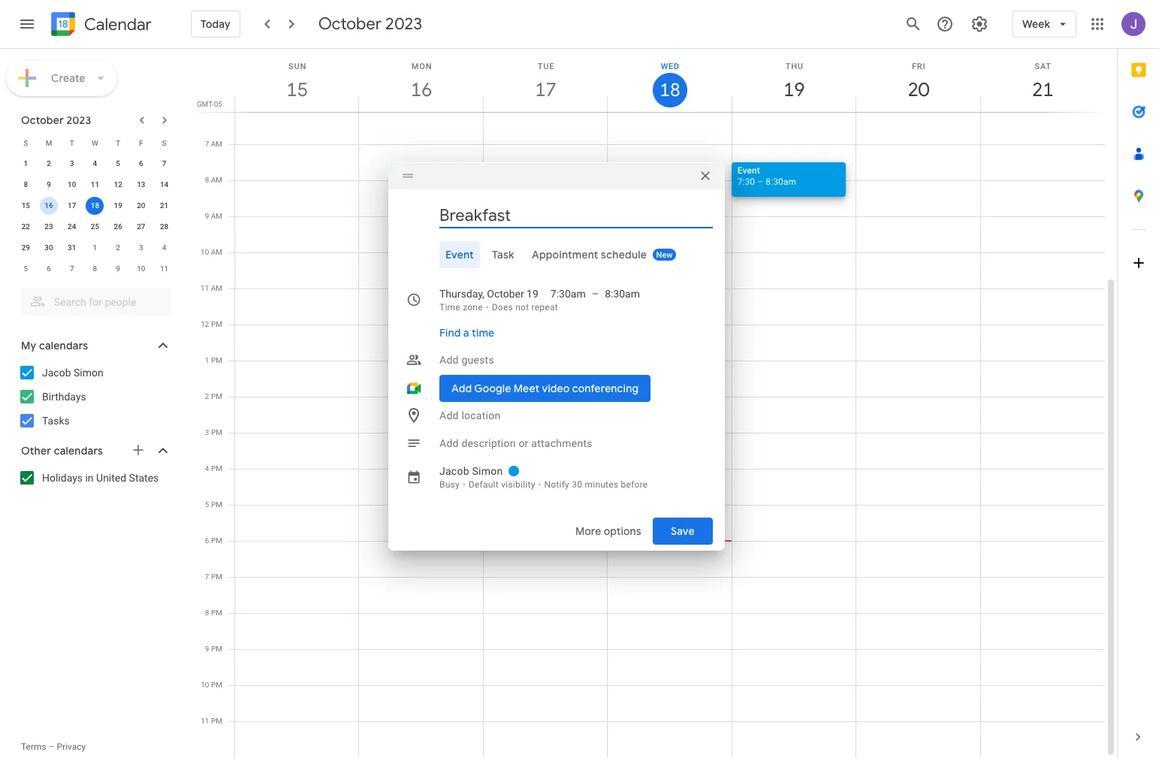 Task type: locate. For each thing, give the bounding box(es) containing it.
4 down w
[[93, 159, 97, 168]]

6 row from the top
[[14, 237, 176, 258]]

15 link
[[280, 73, 315, 107]]

8 up 15 element
[[24, 180, 28, 189]]

0 horizontal spatial s
[[24, 139, 28, 147]]

19 inside column header
[[783, 77, 804, 102]]

19 element
[[109, 197, 127, 215]]

pm for 1 pm
[[211, 356, 222, 364]]

jacob up 'busy'
[[439, 465, 469, 477]]

16 down mon
[[410, 77, 431, 102]]

time
[[472, 326, 495, 340]]

1 vertical spatial calendars
[[54, 444, 103, 458]]

2 s from the left
[[162, 139, 166, 147]]

thu 19
[[783, 62, 804, 102]]

0 vertical spatial 16
[[410, 77, 431, 102]]

am down 8 am
[[211, 212, 222, 220]]

0 vertical spatial 15
[[286, 77, 307, 102]]

1 vertical spatial add
[[439, 409, 459, 421]]

9 up 10 am
[[205, 212, 209, 220]]

6
[[139, 159, 143, 168], [47, 264, 51, 273], [205, 536, 209, 545]]

7 pm
[[205, 572, 222, 581]]

15
[[286, 77, 307, 102], [22, 201, 30, 210]]

3 inside grid
[[205, 428, 209, 436]]

25 element
[[86, 218, 104, 236]]

26
[[114, 222, 122, 231]]

30 down 23 element
[[45, 243, 53, 252]]

1 vertical spatial jacob simon
[[439, 465, 503, 477]]

november 9 element
[[109, 260, 127, 278]]

18 cell
[[83, 195, 107, 216]]

0 horizontal spatial 2023
[[66, 113, 91, 127]]

3 for 3 pm
[[205, 428, 209, 436]]

6 pm from the top
[[211, 500, 222, 509]]

8 for 8 pm
[[205, 609, 209, 617]]

18 inside wed 18
[[659, 78, 679, 102]]

0 vertical spatial 21
[[1031, 77, 1053, 102]]

calendars inside 'dropdown button'
[[54, 444, 103, 458]]

1 am from the top
[[211, 140, 222, 148]]

add location
[[439, 409, 501, 421]]

2 vertical spatial 5
[[205, 500, 209, 509]]

7 up 8 pm in the bottom of the page
[[205, 572, 209, 581]]

0 vertical spatial –
[[757, 177, 763, 187]]

am up 8 am
[[211, 140, 222, 148]]

8 inside november 8 element
[[93, 264, 97, 273]]

calendars up in
[[54, 444, 103, 458]]

11 inside '11' element
[[91, 180, 99, 189]]

2 vertical spatial 6
[[205, 536, 209, 545]]

1 horizontal spatial jacob simon
[[439, 465, 503, 477]]

4 inside november 4 element
[[162, 243, 166, 252]]

or
[[519, 437, 529, 449]]

0 vertical spatial 19
[[783, 77, 804, 102]]

0 horizontal spatial 30
[[45, 243, 53, 252]]

jacob simon up "birthdays"
[[42, 367, 103, 379]]

zone
[[463, 302, 483, 313]]

– for terms – privacy
[[49, 741, 55, 752]]

21 down '14' element
[[160, 201, 169, 210]]

pm up 1 pm
[[211, 320, 222, 328]]

guests
[[462, 354, 494, 366]]

0 vertical spatial jacob
[[42, 367, 71, 379]]

0 horizontal spatial jacob
[[42, 367, 71, 379]]

2 vertical spatial 1
[[205, 356, 209, 364]]

row group
[[14, 153, 176, 279]]

1 down 25 element
[[93, 243, 97, 252]]

1 inside grid
[[205, 356, 209, 364]]

simon down my calendars dropdown button
[[74, 367, 103, 379]]

11 down 10 am
[[201, 284, 209, 292]]

2 down 26 element
[[116, 243, 120, 252]]

21 column header
[[980, 49, 1105, 112]]

8 pm from the top
[[211, 572, 222, 581]]

9 down november 2 element
[[116, 264, 120, 273]]

0 horizontal spatial 19
[[114, 201, 122, 210]]

privacy
[[57, 741, 86, 752]]

23 element
[[40, 218, 58, 236]]

row containing 8
[[14, 174, 176, 195]]

3 up the 10 "element"
[[70, 159, 74, 168]]

19 column header
[[731, 49, 857, 112]]

1 pm from the top
[[211, 320, 222, 328]]

my calendars button
[[3, 334, 186, 358]]

am for 8 am
[[211, 176, 222, 184]]

– right the 7:30
[[757, 177, 763, 187]]

12 element
[[109, 176, 127, 194]]

17 inside october 2023 grid
[[68, 201, 76, 210]]

8:30am right the 7:30
[[766, 177, 796, 187]]

1 horizontal spatial october
[[318, 14, 382, 35]]

31
[[68, 243, 76, 252]]

11 inside november 11 element
[[160, 264, 169, 273]]

busy
[[439, 479, 460, 490]]

0 vertical spatial simon
[[74, 367, 103, 379]]

jacob up "birthdays"
[[42, 367, 71, 379]]

12
[[114, 180, 122, 189], [201, 320, 209, 328]]

1 vertical spatial october
[[21, 113, 64, 127]]

1 horizontal spatial event
[[737, 165, 760, 176]]

mon 16
[[410, 62, 432, 102]]

sun
[[289, 62, 307, 71]]

event inside "event 7:30 – 8:30am"
[[737, 165, 760, 176]]

21 down "sat"
[[1031, 77, 1053, 102]]

pm down 2 pm
[[211, 428, 222, 436]]

5
[[116, 159, 120, 168], [24, 264, 28, 273], [205, 500, 209, 509]]

3 add from the top
[[439, 437, 459, 449]]

– right terms link
[[49, 741, 55, 752]]

am down 9 am in the left top of the page
[[211, 248, 222, 256]]

1 vertical spatial 12
[[201, 320, 209, 328]]

november 10 element
[[132, 260, 150, 278]]

t left w
[[70, 139, 74, 147]]

7 inside november 7 element
[[70, 264, 74, 273]]

22
[[22, 222, 30, 231]]

2 vertical spatial 2
[[205, 392, 209, 400]]

12 pm from the top
[[211, 717, 222, 725]]

7 down 31 element
[[70, 264, 74, 273]]

1 s from the left
[[24, 139, 28, 147]]

4 row from the top
[[14, 195, 176, 216]]

5 pm from the top
[[211, 464, 222, 473]]

fri
[[912, 62, 926, 71]]

jacob simon inside the 'my calendars' list
[[42, 367, 103, 379]]

2023 down create
[[66, 113, 91, 127]]

1 horizontal spatial 2023
[[385, 14, 422, 35]]

28 element
[[155, 218, 173, 236]]

1 vertical spatial 30
[[572, 479, 582, 490]]

15 down the 'sun'
[[286, 77, 307, 102]]

5 for the november 5 element
[[24, 264, 28, 273]]

21
[[1031, 77, 1053, 102], [160, 201, 169, 210]]

21 inside column header
[[1031, 77, 1053, 102]]

calendars inside dropdown button
[[39, 339, 88, 352]]

16 up 23
[[45, 201, 53, 210]]

pm up the 6 pm
[[211, 500, 222, 509]]

my calendars
[[21, 339, 88, 352]]

7 up 8 am
[[205, 140, 209, 148]]

1 horizontal spatial 4
[[162, 243, 166, 252]]

2 vertical spatial 19
[[527, 288, 539, 300]]

add for add location
[[439, 409, 459, 421]]

1 vertical spatial 19
[[114, 201, 122, 210]]

10 up 11 pm
[[201, 681, 209, 689]]

18, today element
[[86, 197, 104, 215]]

1 down the 12 pm
[[205, 356, 209, 364]]

10 up 11 am
[[201, 248, 209, 256]]

pm down the 3 pm
[[211, 464, 222, 473]]

17 link
[[529, 73, 563, 107]]

10 up 17 element
[[68, 180, 76, 189]]

18 down '11' element on the top
[[91, 201, 99, 210]]

20 link
[[901, 73, 936, 107]]

10
[[68, 180, 76, 189], [201, 248, 209, 256], [137, 264, 145, 273], [201, 681, 209, 689]]

0 horizontal spatial event
[[445, 248, 474, 261]]

calendars
[[39, 339, 88, 352], [54, 444, 103, 458]]

10 am
[[201, 248, 222, 256]]

row containing 22
[[14, 216, 176, 237]]

1 inside november 1 element
[[93, 243, 97, 252]]

1 horizontal spatial 18
[[659, 78, 679, 102]]

0 vertical spatial add
[[439, 354, 459, 366]]

1 vertical spatial 6
[[47, 264, 51, 273]]

1 horizontal spatial 3
[[139, 243, 143, 252]]

17 inside "column header"
[[534, 77, 556, 102]]

9 up 10 pm
[[205, 645, 209, 653]]

simon up default
[[472, 465, 503, 477]]

12 down 11 am
[[201, 320, 209, 328]]

event up thursday,
[[445, 248, 474, 261]]

20 column header
[[856, 49, 981, 112]]

10 for 10 pm
[[201, 681, 209, 689]]

sat 21
[[1031, 62, 1053, 102]]

1 horizontal spatial 2
[[116, 243, 120, 252]]

1 vertical spatial 15
[[22, 201, 30, 210]]

event up the 7:30
[[737, 165, 760, 176]]

add guests
[[439, 354, 494, 366]]

0 vertical spatial 18
[[659, 78, 679, 102]]

jacob simon up default
[[439, 465, 503, 477]]

repeat
[[532, 302, 558, 313]]

6 down 5 pm
[[205, 536, 209, 545]]

am for 11 am
[[211, 284, 222, 292]]

15 up 22
[[22, 201, 30, 210]]

0 vertical spatial jacob simon
[[42, 367, 103, 379]]

week
[[1023, 17, 1050, 31]]

6 inside "element"
[[47, 264, 51, 273]]

am up the 12 pm
[[211, 284, 222, 292]]

2 vertical spatial –
[[49, 741, 55, 752]]

8 down 7 am
[[205, 176, 209, 184]]

18 inside cell
[[91, 201, 99, 210]]

29 element
[[17, 239, 35, 257]]

0 vertical spatial 30
[[45, 243, 53, 252]]

2 row from the top
[[14, 153, 176, 174]]

4 pm
[[205, 464, 222, 473]]

0 horizontal spatial t
[[70, 139, 74, 147]]

am down 7 am
[[211, 176, 222, 184]]

20 down 13 element at the top left of page
[[137, 201, 145, 210]]

2023
[[385, 14, 422, 35], [66, 113, 91, 127]]

pm down 8 pm in the bottom of the page
[[211, 645, 222, 653]]

1 row from the top
[[14, 132, 176, 153]]

1 vertical spatial 4
[[162, 243, 166, 252]]

2 horizontal spatial 19
[[783, 77, 804, 102]]

2 horizontal spatial 2
[[205, 392, 209, 400]]

0 horizontal spatial –
[[49, 741, 55, 752]]

10 for the 10 "element"
[[68, 180, 76, 189]]

2 up the 3 pm
[[205, 392, 209, 400]]

notify
[[544, 479, 569, 490]]

3 down 27 element
[[139, 243, 143, 252]]

0 horizontal spatial 5
[[24, 264, 28, 273]]

0 vertical spatial 20
[[907, 77, 928, 102]]

event for event
[[445, 248, 474, 261]]

11 down 10 pm
[[201, 717, 209, 725]]

8 am
[[205, 176, 222, 184]]

7 up 14
[[162, 159, 166, 168]]

4 down the 3 pm
[[205, 464, 209, 473]]

row containing 29
[[14, 237, 176, 258]]

row group containing 1
[[14, 153, 176, 279]]

add description or attachments
[[439, 437, 593, 449]]

1 vertical spatial –
[[592, 288, 599, 300]]

event inside button
[[445, 248, 474, 261]]

2 t from the left
[[116, 139, 120, 147]]

11 pm from the top
[[211, 681, 222, 689]]

4 down 28 "element"
[[162, 243, 166, 252]]

12 for 12
[[114, 180, 122, 189]]

10 for november 10 element
[[137, 264, 145, 273]]

1 horizontal spatial 30
[[572, 479, 582, 490]]

row
[[14, 132, 176, 153], [14, 153, 176, 174], [14, 174, 176, 195], [14, 195, 176, 216], [14, 216, 176, 237], [14, 237, 176, 258], [14, 258, 176, 279]]

3
[[70, 159, 74, 168], [139, 243, 143, 252], [205, 428, 209, 436]]

9 pm from the top
[[211, 609, 222, 617]]

12 inside grid
[[201, 320, 209, 328]]

tab list containing event
[[400, 241, 713, 268]]

0 vertical spatial 8:30am
[[766, 177, 796, 187]]

1 add from the top
[[439, 354, 459, 366]]

17 down the 10 "element"
[[68, 201, 76, 210]]

tab list
[[1118, 49, 1159, 716], [400, 241, 713, 268]]

11 element
[[86, 176, 104, 194]]

16 inside cell
[[45, 201, 53, 210]]

add down find
[[439, 354, 459, 366]]

0 horizontal spatial 17
[[68, 201, 76, 210]]

5 up the 6 pm
[[205, 500, 209, 509]]

18
[[659, 78, 679, 102], [91, 201, 99, 210]]

2 horizontal spatial 1
[[205, 356, 209, 364]]

1 vertical spatial 2
[[116, 243, 120, 252]]

11 down november 4 element
[[160, 264, 169, 273]]

24 element
[[63, 218, 81, 236]]

1 horizontal spatial 15
[[286, 77, 307, 102]]

pm for 9 pm
[[211, 645, 222, 653]]

terms – privacy
[[21, 741, 86, 752]]

4
[[93, 159, 97, 168], [162, 243, 166, 252], [205, 464, 209, 473]]

2 horizontal spatial 5
[[205, 500, 209, 509]]

s left m
[[24, 139, 28, 147]]

0 vertical spatial 2
[[47, 159, 51, 168]]

11 for 11 am
[[201, 284, 209, 292]]

19 down thu
[[783, 77, 804, 102]]

8
[[205, 176, 209, 184], [24, 180, 28, 189], [93, 264, 97, 273], [205, 609, 209, 617]]

0 vertical spatial 17
[[534, 77, 556, 102]]

jacob simon
[[42, 367, 103, 379], [439, 465, 503, 477]]

3 down 2 pm
[[205, 428, 209, 436]]

1 vertical spatial 17
[[68, 201, 76, 210]]

7 for november 7 element
[[70, 264, 74, 273]]

5 inside grid
[[205, 500, 209, 509]]

3 row from the top
[[14, 174, 176, 195]]

0 vertical spatial 12
[[114, 180, 122, 189]]

holidays
[[42, 472, 83, 484]]

4 am from the top
[[211, 248, 222, 256]]

0 horizontal spatial 3
[[70, 159, 74, 168]]

9 am
[[205, 212, 222, 220]]

1 vertical spatial 5
[[24, 264, 28, 273]]

1 vertical spatial 18
[[91, 201, 99, 210]]

5 down "29" element
[[24, 264, 28, 273]]

8 down november 1 element
[[93, 264, 97, 273]]

10 for 10 am
[[201, 248, 209, 256]]

simon inside the 'my calendars' list
[[74, 367, 103, 379]]

0 horizontal spatial 12
[[114, 180, 122, 189]]

1 horizontal spatial october 2023
[[318, 14, 422, 35]]

19
[[783, 77, 804, 102], [114, 201, 122, 210], [527, 288, 539, 300]]

mon
[[412, 62, 432, 71]]

0 horizontal spatial 4
[[93, 159, 97, 168]]

pm for 4 pm
[[211, 464, 222, 473]]

10 pm from the top
[[211, 645, 222, 653]]

12 up 19 element
[[114, 180, 122, 189]]

default visibility
[[469, 479, 535, 490]]

1 horizontal spatial 1
[[93, 243, 97, 252]]

3 am from the top
[[211, 212, 222, 220]]

3 for 'november 3' element
[[139, 243, 143, 252]]

today
[[201, 17, 230, 31]]

0 horizontal spatial october
[[21, 113, 64, 127]]

october 2023
[[318, 14, 422, 35], [21, 113, 91, 127]]

add
[[439, 354, 459, 366], [439, 409, 459, 421], [439, 437, 459, 449]]

add down add location
[[439, 437, 459, 449]]

calendars for other calendars
[[54, 444, 103, 458]]

1 vertical spatial 20
[[137, 201, 145, 210]]

2023 up mon
[[385, 14, 422, 35]]

1 vertical spatial simon
[[472, 465, 503, 477]]

18 column header
[[607, 49, 732, 112]]

4 pm from the top
[[211, 428, 222, 436]]

0 vertical spatial 6
[[139, 159, 143, 168]]

united
[[96, 472, 126, 484]]

16 column header
[[359, 49, 484, 112]]

1 horizontal spatial 12
[[201, 320, 209, 328]]

– right 7:30am
[[592, 288, 599, 300]]

7 pm from the top
[[211, 536, 222, 545]]

1 horizontal spatial s
[[162, 139, 166, 147]]

2 down m
[[47, 159, 51, 168]]

9
[[47, 180, 51, 189], [205, 212, 209, 220], [116, 264, 120, 273], [205, 645, 209, 653]]

1 vertical spatial 1
[[93, 243, 97, 252]]

s right f
[[162, 139, 166, 147]]

2 vertical spatial 4
[[205, 464, 209, 473]]

calendar
[[84, 14, 152, 35]]

pm
[[211, 320, 222, 328], [211, 356, 222, 364], [211, 392, 222, 400], [211, 428, 222, 436], [211, 464, 222, 473], [211, 500, 222, 509], [211, 536, 222, 545], [211, 572, 222, 581], [211, 609, 222, 617], [211, 645, 222, 653], [211, 681, 222, 689], [211, 717, 222, 725]]

5 am from the top
[[211, 284, 222, 292]]

10 down 'november 3' element
[[137, 264, 145, 273]]

pm up 2 pm
[[211, 356, 222, 364]]

1 vertical spatial event
[[445, 248, 474, 261]]

add inside add guests dropdown button
[[439, 354, 459, 366]]

pm down 7 pm
[[211, 609, 222, 617]]

2 pm from the top
[[211, 356, 222, 364]]

calendars for my calendars
[[39, 339, 88, 352]]

7 row from the top
[[14, 258, 176, 279]]

4 inside grid
[[205, 464, 209, 473]]

5 row from the top
[[14, 216, 176, 237]]

0 horizontal spatial october 2023
[[21, 113, 91, 127]]

8 down 7 pm
[[205, 609, 209, 617]]

0 horizontal spatial 21
[[160, 201, 169, 210]]

november 5 element
[[17, 260, 35, 278]]

1 horizontal spatial 8:30am
[[766, 177, 796, 187]]

pm down 5 pm
[[211, 536, 222, 545]]

1 horizontal spatial 16
[[410, 77, 431, 102]]

3 pm from the top
[[211, 392, 222, 400]]

calendar heading
[[81, 14, 152, 35]]

None search field
[[0, 282, 186, 316]]

2 am from the top
[[211, 176, 222, 184]]

1 vertical spatial 16
[[45, 201, 53, 210]]

6 inside grid
[[205, 536, 209, 545]]

pm down "9 pm" at the left bottom
[[211, 681, 222, 689]]

0 vertical spatial october
[[318, 14, 382, 35]]

–
[[757, 177, 763, 187], [592, 288, 599, 300], [49, 741, 55, 752]]

november 2 element
[[109, 239, 127, 257]]

pm for 10 pm
[[211, 681, 222, 689]]

3 inside 'november 3' element
[[139, 243, 143, 252]]

11 up 18, today element
[[91, 180, 99, 189]]

grid
[[192, 49, 1117, 758]]

0 vertical spatial 1
[[24, 159, 28, 168]]

12 inside the 12 element
[[114, 180, 122, 189]]

18 down wed
[[659, 78, 679, 102]]

default
[[469, 479, 499, 490]]

11 for november 11 element
[[160, 264, 169, 273]]

2 vertical spatial october
[[487, 288, 524, 300]]

8 for november 8 element
[[93, 264, 97, 273]]

2 horizontal spatial –
[[757, 177, 763, 187]]

6 down f
[[139, 159, 143, 168]]

4 for november 4 element
[[162, 243, 166, 252]]

0 horizontal spatial simon
[[74, 367, 103, 379]]

appointment
[[532, 248, 599, 261]]

5 up the 12 element
[[116, 159, 120, 168]]

10 inside "element"
[[68, 180, 76, 189]]

1 up 15 element
[[24, 159, 28, 168]]

2 horizontal spatial 4
[[205, 464, 209, 473]]

row containing 5
[[14, 258, 176, 279]]

t left f
[[116, 139, 120, 147]]

24
[[68, 222, 76, 231]]

1 pm
[[205, 356, 222, 364]]

8:30am right to element
[[605, 288, 640, 300]]

20 down fri on the top right of the page
[[907, 77, 928, 102]]

17 down tue
[[534, 77, 556, 102]]

pm up the 3 pm
[[211, 392, 222, 400]]

2
[[47, 159, 51, 168], [116, 243, 120, 252], [205, 392, 209, 400]]

1 horizontal spatial 17
[[534, 77, 556, 102]]

27
[[137, 222, 145, 231]]

8 for 8 am
[[205, 176, 209, 184]]

simon
[[74, 367, 103, 379], [472, 465, 503, 477]]

1 horizontal spatial simon
[[472, 465, 503, 477]]

2 vertical spatial 3
[[205, 428, 209, 436]]

1 horizontal spatial 21
[[1031, 77, 1053, 102]]

19 up does not repeat
[[527, 288, 539, 300]]

1 for november 1 element
[[93, 243, 97, 252]]

9 for 9 pm
[[205, 645, 209, 653]]

19 down the 12 element
[[114, 201, 122, 210]]

30 right "notify"
[[572, 479, 582, 490]]

terms link
[[21, 741, 46, 752]]

1 vertical spatial jacob
[[439, 465, 469, 477]]

other
[[21, 444, 51, 458]]

27 element
[[132, 218, 150, 236]]

7 for 7 pm
[[205, 572, 209, 581]]

2 vertical spatial add
[[439, 437, 459, 449]]

21 inside october 2023 grid
[[160, 201, 169, 210]]

calendars right my
[[39, 339, 88, 352]]

2 add from the top
[[439, 409, 459, 421]]

october 2023 up mon
[[318, 14, 422, 35]]

main drawer image
[[18, 15, 36, 33]]

1
[[24, 159, 28, 168], [93, 243, 97, 252], [205, 356, 209, 364]]

19 link
[[777, 73, 812, 107]]

0 horizontal spatial 20
[[137, 201, 145, 210]]

pm down 10 pm
[[211, 717, 222, 725]]

6 down 30 element
[[47, 264, 51, 273]]

8:30am
[[766, 177, 796, 187], [605, 288, 640, 300]]

16
[[410, 77, 431, 102], [45, 201, 53, 210]]

pm up 8 pm in the bottom of the page
[[211, 572, 222, 581]]

october 2023 up m
[[21, 113, 91, 127]]

add left location
[[439, 409, 459, 421]]



Task type: vqa. For each thing, say whether or not it's contained in the screenshot.


Task type: describe. For each thing, give the bounding box(es) containing it.
13 element
[[132, 176, 150, 194]]

2 pm
[[205, 392, 222, 400]]

1 horizontal spatial tab list
[[1118, 49, 1159, 716]]

tasks
[[42, 415, 70, 427]]

gmt-
[[197, 100, 214, 108]]

5 for 5 pm
[[205, 500, 209, 509]]

9 for november 9 element
[[116, 264, 120, 273]]

5 pm
[[205, 500, 222, 509]]

a
[[463, 326, 469, 340]]

time zone
[[439, 302, 483, 313]]

states
[[129, 472, 159, 484]]

25
[[91, 222, 99, 231]]

6 for 6 pm
[[205, 536, 209, 545]]

18 link
[[653, 73, 687, 107]]

november 8 element
[[86, 260, 104, 278]]

holidays in united states
[[42, 472, 159, 484]]

20 inside 20 column header
[[907, 77, 928, 102]]

event 7:30 – 8:30am
[[737, 165, 796, 187]]

my calendars list
[[3, 361, 186, 433]]

31 element
[[63, 239, 81, 257]]

my
[[21, 339, 36, 352]]

0 vertical spatial 2023
[[385, 14, 422, 35]]

november 3 element
[[132, 239, 150, 257]]

11 for 11 pm
[[201, 717, 209, 725]]

f
[[139, 139, 143, 147]]

other calendars
[[21, 444, 103, 458]]

sat
[[1035, 62, 1052, 71]]

7:30am – 8:30am
[[551, 288, 640, 300]]

does not repeat
[[492, 302, 558, 313]]

thursday,
[[439, 288, 484, 300]]

november 11 element
[[155, 260, 173, 278]]

new
[[657, 250, 673, 260]]

today button
[[191, 6, 240, 42]]

30 element
[[40, 239, 58, 257]]

21 link
[[1026, 73, 1060, 107]]

7:30am
[[551, 288, 586, 300]]

29
[[22, 243, 30, 252]]

– for 7:30am – 8:30am
[[592, 288, 599, 300]]

12 for 12 pm
[[201, 320, 209, 328]]

3 pm
[[205, 428, 222, 436]]

pm for 3 pm
[[211, 428, 222, 436]]

0 vertical spatial 3
[[70, 159, 74, 168]]

pm for 2 pm
[[211, 392, 222, 400]]

15 inside column header
[[286, 77, 307, 102]]

other calendars button
[[3, 439, 186, 463]]

find a time
[[439, 326, 495, 340]]

am for 9 am
[[211, 212, 222, 220]]

10 pm
[[201, 681, 222, 689]]

28
[[160, 222, 169, 231]]

tue
[[538, 62, 555, 71]]

thu
[[786, 62, 804, 71]]

14 element
[[155, 176, 173, 194]]

7:30
[[737, 177, 755, 187]]

pm for 8 pm
[[211, 609, 222, 617]]

1 horizontal spatial 19
[[527, 288, 539, 300]]

grid containing 15
[[192, 49, 1117, 758]]

15 element
[[17, 197, 35, 215]]

20 inside 20 element
[[137, 201, 145, 210]]

pm for 5 pm
[[211, 500, 222, 509]]

create
[[51, 71, 86, 85]]

pm for 7 pm
[[211, 572, 222, 581]]

add for add guests
[[439, 354, 459, 366]]

19 inside october 2023 grid
[[114, 201, 122, 210]]

sun 15
[[286, 62, 307, 102]]

14
[[160, 180, 169, 189]]

26 element
[[109, 218, 127, 236]]

7 for 7 am
[[205, 140, 209, 148]]

9 up '16' element
[[47, 180, 51, 189]]

1 for 1 pm
[[205, 356, 209, 364]]

6 for november 6 "element"
[[47, 264, 51, 273]]

notify 30 minutes before
[[544, 479, 648, 490]]

0 horizontal spatial 2
[[47, 159, 51, 168]]

12 pm
[[201, 320, 222, 328]]

fri 20
[[907, 62, 928, 102]]

pm for 12 pm
[[211, 320, 222, 328]]

pm for 11 pm
[[211, 717, 222, 725]]

attachments
[[531, 437, 593, 449]]

8:30am inside "event 7:30 – 8:30am"
[[766, 177, 796, 187]]

gmt-05
[[197, 100, 222, 108]]

minutes
[[585, 479, 619, 490]]

november 4 element
[[155, 239, 173, 257]]

1 vertical spatial 2023
[[66, 113, 91, 127]]

10 element
[[63, 176, 81, 194]]

17 element
[[63, 197, 81, 215]]

new element
[[653, 249, 677, 261]]

october 2023 grid
[[14, 132, 176, 279]]

9 for 9 am
[[205, 212, 209, 220]]

0 vertical spatial 4
[[93, 159, 97, 168]]

22 element
[[17, 218, 35, 236]]

2 horizontal spatial october
[[487, 288, 524, 300]]

am for 7 am
[[211, 140, 222, 148]]

11 pm
[[201, 717, 222, 725]]

before
[[621, 479, 648, 490]]

find a time button
[[433, 319, 501, 346]]

– inside "event 7:30 – 8:30am"
[[757, 177, 763, 187]]

1 t from the left
[[70, 139, 74, 147]]

visibility
[[501, 479, 535, 490]]

privacy link
[[57, 741, 86, 752]]

time
[[439, 302, 460, 313]]

jacob inside the 'my calendars' list
[[42, 367, 71, 379]]

row containing 15
[[14, 195, 176, 216]]

appointment schedule
[[532, 248, 647, 261]]

1 horizontal spatial jacob
[[439, 465, 469, 477]]

2 for november 2 element
[[116, 243, 120, 252]]

6 pm
[[205, 536, 222, 545]]

event button
[[439, 241, 480, 268]]

row containing 1
[[14, 153, 176, 174]]

schedule
[[601, 248, 647, 261]]

16 cell
[[37, 195, 60, 216]]

21 element
[[155, 197, 173, 215]]

Search for people text field
[[30, 288, 162, 316]]

11 for '11' element on the top
[[91, 180, 99, 189]]

pm for 6 pm
[[211, 536, 222, 545]]

november 1 element
[[86, 239, 104, 257]]

0 vertical spatial october 2023
[[318, 14, 422, 35]]

create button
[[6, 60, 117, 96]]

tue 17
[[534, 62, 556, 102]]

task
[[492, 248, 514, 261]]

0 horizontal spatial 8:30am
[[605, 288, 640, 300]]

find
[[439, 326, 461, 340]]

location
[[462, 409, 501, 421]]

15 column header
[[234, 49, 359, 112]]

settings menu image
[[971, 15, 989, 33]]

20 element
[[132, 197, 150, 215]]

week button
[[1013, 6, 1077, 42]]

w
[[92, 139, 98, 147]]

add for add description or attachments
[[439, 437, 459, 449]]

05
[[214, 100, 222, 108]]

november 7 element
[[63, 260, 81, 278]]

2 for 2 pm
[[205, 392, 209, 400]]

event for event 7:30 – 8:30am
[[737, 165, 760, 176]]

m
[[46, 139, 52, 147]]

add other calendars image
[[131, 442, 146, 458]]

0 vertical spatial 5
[[116, 159, 120, 168]]

16 inside mon 16
[[410, 77, 431, 102]]

to element
[[592, 286, 599, 301]]

wed 18
[[659, 62, 680, 102]]

13
[[137, 180, 145, 189]]

not
[[515, 302, 529, 313]]

17 column header
[[483, 49, 608, 112]]

15 inside october 2023 grid
[[22, 201, 30, 210]]

16 element
[[40, 197, 58, 215]]

30 inside 30 element
[[45, 243, 53, 252]]

am for 10 am
[[211, 248, 222, 256]]

birthdays
[[42, 391, 86, 403]]

0 horizontal spatial 1
[[24, 159, 28, 168]]

1 vertical spatial october 2023
[[21, 113, 91, 127]]

Add title text field
[[439, 204, 713, 227]]

november 6 element
[[40, 260, 58, 278]]

row containing s
[[14, 132, 176, 153]]

7 am
[[205, 140, 222, 148]]

wed
[[661, 62, 680, 71]]

calendar element
[[48, 9, 152, 42]]

in
[[85, 472, 94, 484]]

8 pm
[[205, 609, 222, 617]]

does
[[492, 302, 513, 313]]

task button
[[486, 241, 520, 268]]

4 for 4 pm
[[205, 464, 209, 473]]

1 horizontal spatial 6
[[139, 159, 143, 168]]

description
[[462, 437, 516, 449]]



